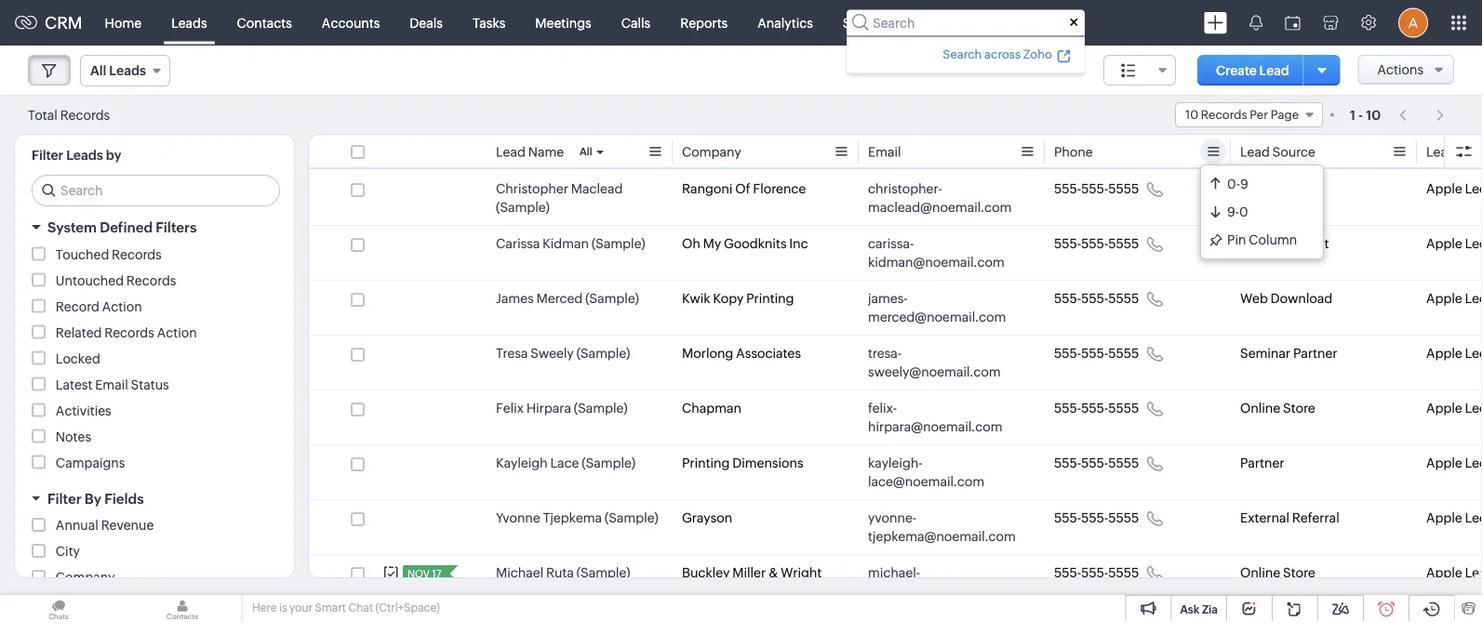 Task type: vqa. For each thing, say whether or not it's contained in the screenshot.
SAVE "button"
no



Task type: describe. For each thing, give the bounding box(es) containing it.
create lead button
[[1198, 55, 1309, 86]]

lee for kayleigh- lace@noemail.com
[[1466, 456, 1483, 471]]

filter for filter leads by
[[32, 148, 63, 163]]

goodknits
[[724, 236, 787, 251]]

carissa- kidman@noemail.com
[[868, 236, 1005, 270]]

apple lee for kayleigh- lace@noemail.com
[[1427, 456, 1483, 471]]

apple lee for yvonne- tjepkema@noemail.com
[[1427, 511, 1483, 526]]

1
[[1351, 108, 1356, 122]]

crm
[[45, 13, 82, 32]]

kopy
[[713, 291, 744, 306]]

search
[[943, 47, 983, 61]]

status
[[131, 377, 169, 392]]

own
[[1459, 145, 1483, 160]]

records for related
[[104, 325, 154, 340]]

9-
[[1228, 205, 1240, 220]]

profile element
[[1388, 0, 1440, 45]]

annual
[[56, 518, 99, 533]]

apple for carissa- kidman@noemail.com
[[1427, 236, 1463, 251]]

1 horizontal spatial partner
[[1294, 346, 1338, 361]]

florence
[[753, 182, 806, 196]]

0 vertical spatial printing
[[747, 291, 794, 306]]

printing dimensions
[[682, 456, 804, 471]]

nov
[[408, 569, 430, 580]]

revenue
[[101, 518, 154, 533]]

signals image
[[1250, 15, 1263, 31]]

activities
[[56, 404, 111, 418]]

michael ruta (sample) link
[[496, 564, 631, 583]]

555-555-5555 for christopher- maclead@noemail.com
[[1055, 182, 1140, 196]]

5555 for kayleigh- lace@noemail.com
[[1109, 456, 1140, 471]]

signals element
[[1239, 0, 1274, 46]]

carissa
[[496, 236, 540, 251]]

5555 for tresa- sweely@noemail.com
[[1109, 346, 1140, 361]]

leads for all leads
[[109, 63, 146, 78]]

reports link
[[666, 0, 743, 45]]

1 vertical spatial email
[[95, 377, 128, 392]]

0 horizontal spatial partner
[[1241, 456, 1285, 471]]

maclead@noemail.com
[[868, 200, 1012, 215]]

christopher-
[[868, 182, 943, 196]]

campaigns
[[56, 456, 125, 471]]

apple for kayleigh- lace@noemail.com
[[1427, 456, 1463, 471]]

james
[[496, 291, 534, 306]]

download
[[1271, 291, 1333, 306]]

zoho
[[1024, 47, 1053, 61]]

accounts link
[[307, 0, 395, 45]]

1 vertical spatial action
[[157, 325, 197, 340]]

projects link
[[909, 0, 988, 45]]

buckley miller & wright
[[682, 566, 822, 581]]

james-
[[868, 291, 908, 306]]

(sample) for christopher maclead (sample)
[[496, 200, 550, 215]]

felix hirpara (sample)
[[496, 401, 628, 416]]

(sample) for carissa kidman (sample)
[[592, 236, 646, 251]]

lee for james- merced@noemail.com
[[1466, 291, 1483, 306]]

online store for felix- hirpara@noemail.com
[[1241, 401, 1316, 416]]

(sample) for felix hirpara (sample)
[[574, 401, 628, 416]]

associates
[[736, 346, 801, 361]]

0
[[1240, 205, 1249, 220]]

(sample) for yvonne tjepkema (sample)
[[605, 511, 659, 526]]

smart
[[315, 602, 346, 615]]

yvonne tjepkema (sample)
[[496, 511, 659, 526]]

michael
[[496, 566, 544, 581]]

related records action
[[56, 325, 197, 340]]

wright
[[781, 566, 822, 581]]

555-555-5555 for carissa- kidman@noemail.com
[[1055, 236, 1140, 251]]

deals link
[[395, 0, 458, 45]]

0 vertical spatial email
[[868, 145, 902, 160]]

All Leads field
[[80, 55, 170, 87]]

miller
[[733, 566, 766, 581]]

row group containing christopher maclead (sample)
[[309, 171, 1483, 622]]

0 horizontal spatial company
[[56, 571, 115, 586]]

records for 10
[[1202, 108, 1248, 122]]

felix
[[496, 401, 524, 416]]

5555 for christopher- maclead@noemail.com
[[1109, 182, 1140, 196]]

crm link
[[15, 13, 82, 32]]

touched records
[[56, 247, 162, 262]]

search across zoho
[[943, 47, 1053, 61]]

by
[[106, 148, 121, 163]]

tasks link
[[458, 0, 521, 45]]

source
[[1273, 145, 1316, 160]]

lead own
[[1427, 145, 1483, 160]]

apple lee for carissa- kidman@noemail.com
[[1427, 236, 1483, 251]]

defined
[[100, 220, 153, 236]]

Search text field
[[33, 176, 279, 206]]

accounts
[[322, 15, 380, 30]]

10 Records Per Page field
[[1176, 102, 1324, 128]]

-
[[1359, 108, 1364, 122]]

christopher maclead (sample)
[[496, 182, 623, 215]]

kwik kopy printing
[[682, 291, 794, 306]]

untouched records
[[56, 273, 176, 288]]

size image
[[1122, 62, 1137, 79]]

leads link
[[157, 0, 222, 45]]

(sample) for james merced (sample)
[[586, 291, 639, 306]]

james- merced@noemail.com link
[[868, 289, 1017, 327]]

your
[[290, 602, 313, 615]]

10 inside field
[[1186, 108, 1199, 122]]

carissa kidman (sample) link
[[496, 235, 646, 253]]

online for michael- gruta@noemail.com
[[1241, 566, 1281, 581]]

profile image
[[1399, 8, 1429, 38]]

total
[[28, 108, 58, 122]]

apple for james- merced@noemail.com
[[1427, 291, 1463, 306]]

tjepkema
[[543, 511, 602, 526]]

christopher- maclead@noemail.com
[[868, 182, 1012, 215]]

michael- gruta@noemail.com link
[[868, 564, 1017, 601]]

apple for christopher- maclead@noemail.com
[[1427, 182, 1463, 196]]

chats image
[[0, 596, 117, 622]]

locked
[[56, 351, 100, 366]]

tresa
[[496, 346, 528, 361]]

555-555-5555 for kayleigh- lace@noemail.com
[[1055, 456, 1140, 471]]

oh
[[682, 236, 701, 251]]

5555 for yvonne- tjepkema@noemail.com
[[1109, 511, 1140, 526]]

5555 for felix- hirpara@noemail.com
[[1109, 401, 1140, 416]]

kayleigh- lace@noemail.com link
[[868, 454, 1017, 491]]

seminar
[[1241, 346, 1291, 361]]

9
[[1241, 177, 1249, 192]]

here
[[252, 602, 277, 615]]

lee for tresa- sweely@noemail.com
[[1466, 346, 1483, 361]]

yvonne- tjepkema@noemail.com
[[868, 511, 1016, 545]]

lead for lead source
[[1241, 145, 1270, 160]]

(sample) for michael ruta (sample)
[[577, 566, 631, 581]]

contacts image
[[124, 596, 241, 622]]

christopher
[[496, 182, 569, 196]]

external referral
[[1241, 511, 1340, 526]]

apple lee for christopher- maclead@noemail.com
[[1427, 182, 1483, 196]]

tresa sweely (sample) link
[[496, 344, 631, 363]]

morlong
[[682, 346, 734, 361]]

tjepkema@noemail.com
[[868, 530, 1016, 545]]

555-555-5555 for james- merced@noemail.com
[[1055, 291, 1140, 306]]

hirpara@noemail.com
[[868, 420, 1003, 435]]

filters
[[156, 220, 197, 236]]

apple lee for james- merced@noemail.com
[[1427, 291, 1483, 306]]

lead inside button
[[1260, 63, 1290, 78]]

5555 for carissa- kidman@noemail.com
[[1109, 236, 1140, 251]]

web
[[1241, 291, 1269, 306]]



Task type: locate. For each thing, give the bounding box(es) containing it.
meetings
[[536, 15, 592, 30]]

1 vertical spatial online
[[1241, 566, 1281, 581]]

lee for christopher- maclead@noemail.com
[[1466, 182, 1483, 196]]

records for touched
[[112, 247, 162, 262]]

partner up 'external'
[[1241, 456, 1285, 471]]

lead right create
[[1260, 63, 1290, 78]]

records inside field
[[1202, 108, 1248, 122]]

printing up grayson in the bottom of the page
[[682, 456, 730, 471]]

filter by fields
[[47, 491, 144, 507]]

lee for yvonne- tjepkema@noemail.com
[[1466, 511, 1483, 526]]

1 horizontal spatial action
[[157, 325, 197, 340]]

lead for lead own
[[1427, 145, 1457, 160]]

10 right -
[[1367, 108, 1382, 122]]

seminar partner
[[1241, 346, 1338, 361]]

online store for michael- gruta@noemail.com
[[1241, 566, 1316, 581]]

555-555-5555 for tresa- sweely@noemail.com
[[1055, 346, 1140, 361]]

filter
[[32, 148, 63, 163], [47, 491, 82, 507]]

0 vertical spatial leads
[[171, 15, 207, 30]]

online down seminar
[[1241, 401, 1281, 416]]

rangoni of florence
[[682, 182, 806, 196]]

email
[[868, 145, 902, 160], [95, 377, 128, 392]]

0 vertical spatial filter
[[32, 148, 63, 163]]

online for felix- hirpara@noemail.com
[[1241, 401, 1281, 416]]

online store
[[1241, 401, 1316, 416], [1241, 566, 1316, 581]]

hirpara
[[527, 401, 572, 416]]

7 apple from the top
[[1427, 511, 1463, 526]]

0 horizontal spatial all
[[90, 63, 106, 78]]

meetings link
[[521, 0, 607, 45]]

navigation
[[1391, 101, 1455, 128]]

records left loading icon
[[60, 108, 110, 122]]

column
[[1249, 233, 1298, 248]]

0 vertical spatial action
[[102, 299, 142, 314]]

Search field
[[847, 10, 1085, 36]]

1 vertical spatial store
[[1284, 566, 1316, 581]]

online store down external referral
[[1241, 566, 1316, 581]]

kayleigh lace (sample)
[[496, 456, 636, 471]]

annual revenue
[[56, 518, 154, 533]]

fields
[[104, 491, 144, 507]]

store for michael- gruta@noemail.com
[[1284, 566, 1316, 581]]

lead up 9 on the top right of the page
[[1241, 145, 1270, 160]]

2 5555 from the top
[[1109, 236, 1140, 251]]

referral
[[1293, 511, 1340, 526]]

deals
[[410, 15, 443, 30]]

filter down total
[[32, 148, 63, 163]]

kayleigh lace (sample) link
[[496, 454, 636, 473]]

james merced (sample) link
[[496, 289, 639, 308]]

lace
[[551, 456, 579, 471]]

row group
[[309, 171, 1483, 622]]

leads inside leads link
[[171, 15, 207, 30]]

tresa-
[[868, 346, 902, 361]]

action up related records action
[[102, 299, 142, 314]]

10
[[1367, 108, 1382, 122], [1186, 108, 1199, 122]]

(sample) inside 'christopher maclead (sample)'
[[496, 200, 550, 215]]

buckley
[[682, 566, 730, 581]]

email up christopher-
[[868, 145, 902, 160]]

2 store from the top
[[1284, 566, 1316, 581]]

0 horizontal spatial leads
[[66, 148, 103, 163]]

records for total
[[60, 108, 110, 122]]

0 horizontal spatial email
[[95, 377, 128, 392]]

records down defined on the left
[[112, 247, 162, 262]]

apple for michael- gruta@noemail.com
[[1427, 566, 1463, 581]]

yvonne
[[496, 511, 541, 526]]

(sample) right tjepkema
[[605, 511, 659, 526]]

5 apple lee from the top
[[1427, 401, 1483, 416]]

6 apple from the top
[[1427, 456, 1463, 471]]

8 apple lee from the top
[[1427, 566, 1483, 581]]

tresa- sweely@noemail.com
[[868, 346, 1001, 380]]

0 vertical spatial store
[[1284, 401, 1316, 416]]

3 apple lee from the top
[[1427, 291, 1483, 306]]

all inside field
[[90, 63, 106, 78]]

1 horizontal spatial leads
[[109, 63, 146, 78]]

1 horizontal spatial email
[[868, 145, 902, 160]]

4 apple lee from the top
[[1427, 346, 1483, 361]]

latest
[[56, 377, 92, 392]]

10 left per
[[1186, 108, 1199, 122]]

(sample) right the hirpara
[[574, 401, 628, 416]]

store for felix- hirpara@noemail.com
[[1284, 401, 1316, 416]]

1 apple lee from the top
[[1427, 182, 1483, 196]]

page
[[1271, 108, 1299, 122]]

(sample) right 'merced'
[[586, 291, 639, 306]]

9-0
[[1228, 205, 1249, 220]]

search across zoho link
[[941, 44, 1074, 64]]

6 5555 from the top
[[1109, 456, 1140, 471]]

1 horizontal spatial company
[[682, 145, 742, 160]]

filter for filter by fields
[[47, 491, 82, 507]]

calls
[[622, 15, 651, 30]]

1 apple from the top
[[1427, 182, 1463, 196]]

8 5555 from the top
[[1109, 566, 1140, 581]]

loading image
[[113, 113, 122, 120]]

8 apple from the top
[[1427, 566, 1463, 581]]

3 555-555-5555 from the top
[[1055, 291, 1140, 306]]

create menu image
[[1205, 12, 1228, 34]]

apple for yvonne- tjepkema@noemail.com
[[1427, 511, 1463, 526]]

online store down seminar partner
[[1241, 401, 1316, 416]]

apple for tresa- sweely@noemail.com
[[1427, 346, 1463, 361]]

5555 for james- merced@noemail.com
[[1109, 291, 1140, 306]]

lee for felix- hirpara@noemail.com
[[1466, 401, 1483, 416]]

company down the city
[[56, 571, 115, 586]]

kayleigh- lace@noemail.com
[[868, 456, 985, 490]]

4 555-555-5555 from the top
[[1055, 346, 1140, 361]]

5 lee from the top
[[1466, 401, 1483, 416]]

apple lee for michael- gruta@noemail.com
[[1427, 566, 1483, 581]]

records left per
[[1202, 108, 1248, 122]]

michael- gruta@noemail.com
[[868, 566, 993, 599]]

projects
[[924, 15, 973, 30]]

name
[[528, 145, 564, 160]]

5 5555 from the top
[[1109, 401, 1140, 416]]

reports
[[681, 15, 728, 30]]

2 online from the top
[[1241, 566, 1281, 581]]

records down touched records
[[126, 273, 176, 288]]

0 vertical spatial online
[[1241, 401, 1281, 416]]

7 5555 from the top
[[1109, 511, 1140, 526]]

(sample) right ruta
[[577, 566, 631, 581]]

0 vertical spatial partner
[[1294, 346, 1338, 361]]

3 apple from the top
[[1427, 291, 1463, 306]]

james- merced@noemail.com
[[868, 291, 1007, 325]]

apple lee for tresa- sweely@noemail.com
[[1427, 346, 1483, 361]]

store down seminar partner
[[1284, 401, 1316, 416]]

system defined filters button
[[15, 211, 294, 244]]

lee for michael- gruta@noemail.com
[[1466, 566, 1483, 581]]

store down external referral
[[1284, 566, 1316, 581]]

2 apple lee from the top
[[1427, 236, 1483, 251]]

(sample) for kayleigh lace (sample)
[[582, 456, 636, 471]]

2 lee from the top
[[1466, 236, 1483, 251]]

(sample) down christopher
[[496, 200, 550, 215]]

zia
[[1203, 604, 1219, 616]]

lead left name in the top of the page
[[496, 145, 526, 160]]

5555 for michael- gruta@noemail.com
[[1109, 566, 1140, 581]]

1 online store from the top
[[1241, 401, 1316, 416]]

0 vertical spatial online store
[[1241, 401, 1316, 416]]

michael-
[[868, 566, 921, 581]]

printing right kopy
[[747, 291, 794, 306]]

3 lee from the top
[[1466, 291, 1483, 306]]

0 horizontal spatial printing
[[682, 456, 730, 471]]

is
[[279, 602, 287, 615]]

apple for felix- hirpara@noemail.com
[[1427, 401, 1463, 416]]

7 555-555-5555 from the top
[[1055, 511, 1140, 526]]

notes
[[56, 430, 91, 444]]

2 online store from the top
[[1241, 566, 1316, 581]]

1 vertical spatial filter
[[47, 491, 82, 507]]

apple lee for felix- hirpara@noemail.com
[[1427, 401, 1483, 416]]

1 horizontal spatial printing
[[747, 291, 794, 306]]

(ctrl+space)
[[376, 602, 440, 615]]

oh my goodknits inc
[[682, 236, 809, 251]]

all for all
[[580, 146, 593, 158]]

4 lee from the top
[[1466, 346, 1483, 361]]

(sample) for tresa sweely (sample)
[[577, 346, 631, 361]]

1 vertical spatial partner
[[1241, 456, 1285, 471]]

carissa kidman (sample)
[[496, 236, 646, 251]]

(sample) right kidman
[[592, 236, 646, 251]]

2 horizontal spatial leads
[[171, 15, 207, 30]]

1 vertical spatial all
[[580, 146, 593, 158]]

17
[[432, 569, 442, 580]]

1 horizontal spatial all
[[580, 146, 593, 158]]

all for all leads
[[90, 63, 106, 78]]

5 apple from the top
[[1427, 401, 1463, 416]]

lead name
[[496, 145, 564, 160]]

3 5555 from the top
[[1109, 291, 1140, 306]]

maclead
[[571, 182, 623, 196]]

0-9
[[1228, 177, 1249, 192]]

1 vertical spatial printing
[[682, 456, 730, 471]]

leads for filter leads by
[[66, 148, 103, 163]]

555-555-5555 for yvonne- tjepkema@noemail.com
[[1055, 511, 1140, 526]]

james merced (sample)
[[496, 291, 639, 306]]

all up maclead
[[580, 146, 593, 158]]

leads up loading icon
[[109, 63, 146, 78]]

555-555-5555
[[1055, 182, 1140, 196], [1055, 236, 1140, 251], [1055, 291, 1140, 306], [1055, 346, 1140, 361], [1055, 401, 1140, 416], [1055, 456, 1140, 471], [1055, 511, 1140, 526], [1055, 566, 1140, 581]]

0 vertical spatial company
[[682, 145, 742, 160]]

records down record action
[[104, 325, 154, 340]]

1 vertical spatial online store
[[1241, 566, 1316, 581]]

555-555-5555 for felix- hirpara@noemail.com
[[1055, 401, 1140, 416]]

7 apple lee from the top
[[1427, 511, 1483, 526]]

555-555-5555 for michael- gruta@noemail.com
[[1055, 566, 1140, 581]]

online down 'external'
[[1241, 566, 1281, 581]]

tresa sweely (sample)
[[496, 346, 631, 361]]

6 555-555-5555 from the top
[[1055, 456, 1140, 471]]

apple lee
[[1427, 182, 1483, 196], [1427, 236, 1483, 251], [1427, 291, 1483, 306], [1427, 346, 1483, 361], [1427, 401, 1483, 416], [1427, 456, 1483, 471], [1427, 511, 1483, 526], [1427, 566, 1483, 581]]

merced@noemail.com
[[868, 310, 1007, 325]]

None field
[[1104, 55, 1177, 86]]

system
[[47, 220, 97, 236]]

1 lee from the top
[[1466, 182, 1483, 196]]

4 5555 from the top
[[1109, 346, 1140, 361]]

5 555-555-5555 from the top
[[1055, 401, 1140, 416]]

1 5555 from the top
[[1109, 182, 1140, 196]]

1 555-555-5555 from the top
[[1055, 182, 1140, 196]]

kidman
[[543, 236, 589, 251]]

rangoni
[[682, 182, 733, 196]]

lead for lead name
[[496, 145, 526, 160]]

7 lee from the top
[[1466, 511, 1483, 526]]

kwik
[[682, 291, 711, 306]]

0 horizontal spatial 10
[[1186, 108, 1199, 122]]

4 apple from the top
[[1427, 346, 1463, 361]]

yvonne- tjepkema@noemail.com link
[[868, 509, 1017, 546]]

advertisement
[[1241, 236, 1330, 251]]

6 apple lee from the top
[[1427, 456, 1483, 471]]

0-
[[1228, 177, 1241, 192]]

1 online from the top
[[1241, 401, 1281, 416]]

1 store from the top
[[1284, 401, 1316, 416]]

dimensions
[[733, 456, 804, 471]]

create lead
[[1217, 63, 1290, 78]]

(sample) right lace
[[582, 456, 636, 471]]

pin column
[[1228, 233, 1298, 248]]

partner right seminar
[[1294, 346, 1338, 361]]

records for untouched
[[126, 273, 176, 288]]

action up status
[[157, 325, 197, 340]]

home link
[[90, 0, 157, 45]]

company up rangoni
[[682, 145, 742, 160]]

2 555-555-5555 from the top
[[1055, 236, 1140, 251]]

partner
[[1294, 346, 1338, 361], [1241, 456, 1285, 471]]

6 lee from the top
[[1466, 456, 1483, 471]]

here is your smart chat (ctrl+space)
[[252, 602, 440, 615]]

system defined filters
[[47, 220, 197, 236]]

nov 17 link
[[403, 566, 444, 583]]

(sample) inside "link"
[[592, 236, 646, 251]]

leads inside all leads field
[[109, 63, 146, 78]]

felix- hirpara@noemail.com
[[868, 401, 1003, 435]]

0 horizontal spatial action
[[102, 299, 142, 314]]

filter inside filter by fields dropdown button
[[47, 491, 82, 507]]

services
[[843, 15, 895, 30]]

leads left by
[[66, 148, 103, 163]]

(sample) right sweely on the left
[[577, 346, 631, 361]]

8 lee from the top
[[1466, 566, 1483, 581]]

0 vertical spatial all
[[90, 63, 106, 78]]

services link
[[828, 0, 909, 45]]

1 horizontal spatial 10
[[1367, 108, 1382, 122]]

lead left own
[[1427, 145, 1457, 160]]

filter left by
[[47, 491, 82, 507]]

2 apple from the top
[[1427, 236, 1463, 251]]

Other Modules field
[[988, 8, 1028, 38]]

email right the latest
[[95, 377, 128, 392]]

company
[[682, 145, 742, 160], [56, 571, 115, 586]]

8 555-555-5555 from the top
[[1055, 566, 1140, 581]]

1 vertical spatial company
[[56, 571, 115, 586]]

leads right home at left top
[[171, 15, 207, 30]]

calendar image
[[1286, 15, 1301, 30]]

chat
[[349, 602, 373, 615]]

chapman
[[682, 401, 742, 416]]

lee
[[1466, 182, 1483, 196], [1466, 236, 1483, 251], [1466, 291, 1483, 306], [1466, 346, 1483, 361], [1466, 401, 1483, 416], [1466, 456, 1483, 471], [1466, 511, 1483, 526], [1466, 566, 1483, 581]]

store
[[1284, 401, 1316, 416], [1284, 566, 1316, 581]]

sweely
[[531, 346, 574, 361]]

lee for carissa- kidman@noemail.com
[[1466, 236, 1483, 251]]

2 vertical spatial leads
[[66, 148, 103, 163]]

apple
[[1427, 182, 1463, 196], [1427, 236, 1463, 251], [1427, 291, 1463, 306], [1427, 346, 1463, 361], [1427, 401, 1463, 416], [1427, 456, 1463, 471], [1427, 511, 1463, 526], [1427, 566, 1463, 581]]

1 vertical spatial leads
[[109, 63, 146, 78]]

all up the total records
[[90, 63, 106, 78]]

phone
[[1055, 145, 1093, 160]]

create menu element
[[1193, 0, 1239, 45]]

nov 17
[[408, 569, 442, 580]]



